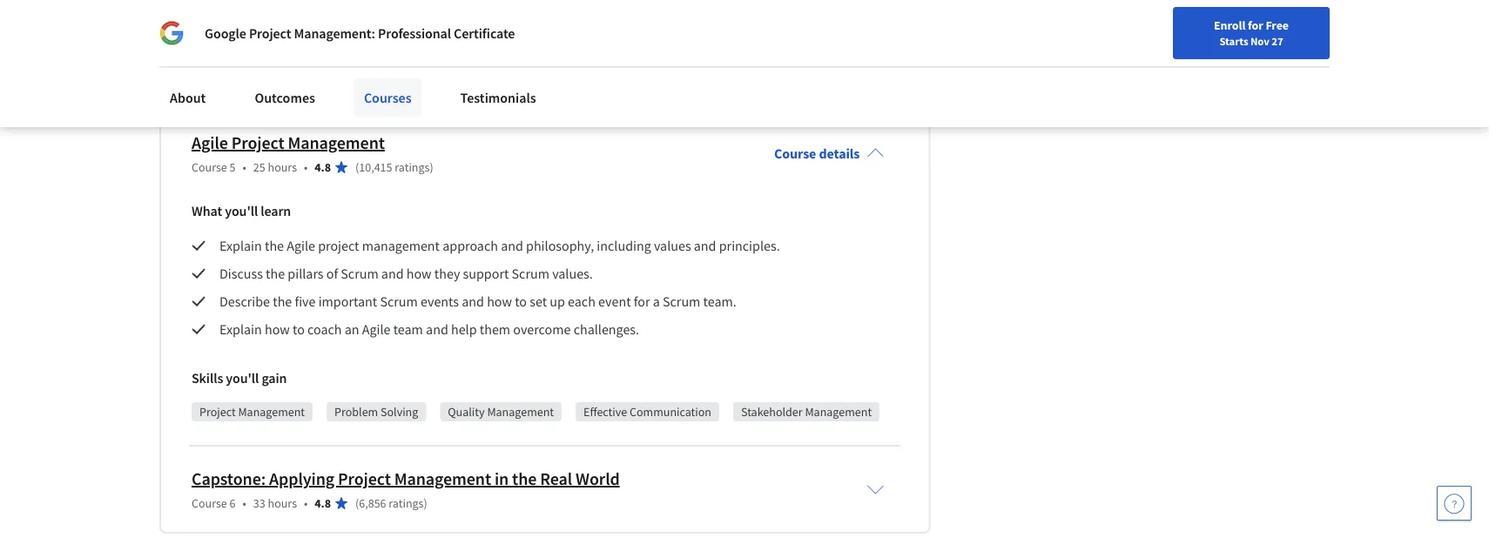 Task type: locate. For each thing, give the bounding box(es) containing it.
important
[[319, 293, 378, 310]]

1 horizontal spatial for
[[1249, 17, 1264, 33]]

scrum right the of
[[341, 265, 379, 282]]

the for describe
[[273, 293, 292, 310]]

agile
[[200, 68, 224, 84], [192, 132, 228, 154], [287, 237, 315, 255], [362, 321, 391, 338]]

management up 10,415
[[288, 132, 385, 154]]

ratings down capstone: applying project management in the real world
[[389, 496, 424, 512]]

scrum down discuss the pillars of scrum and how they support scrum values.
[[380, 293, 418, 310]]

1 skills from the top
[[192, 33, 223, 51]]

explain the agile project management approach and philosophy, including values and principles.
[[220, 237, 780, 255]]

1 vertical spatial (
[[355, 496, 359, 512]]

overcome
[[513, 321, 571, 338]]

you'll for project
[[226, 370, 259, 387]]

0 horizontal spatial how
[[265, 321, 290, 338]]

0 vertical spatial gain
[[262, 33, 287, 51]]

1 horizontal spatial )
[[430, 160, 434, 175]]

course left 5
[[192, 160, 227, 175]]

2 skills from the top
[[192, 370, 223, 387]]

of
[[327, 265, 338, 282]]

how up them
[[487, 293, 512, 310]]

1 vertical spatial explain
[[220, 321, 262, 338]]

1 gain from the top
[[262, 33, 287, 51]]

management
[[227, 68, 294, 84], [288, 132, 385, 154], [238, 404, 305, 420], [487, 404, 554, 420], [805, 404, 872, 420], [394, 469, 492, 490]]

project
[[318, 237, 359, 255]]

1 explain from the top
[[220, 237, 262, 255]]

course left details
[[775, 145, 817, 162]]

ratings for project
[[389, 496, 424, 512]]

how down "describe"
[[265, 321, 290, 338]]

problem down an
[[335, 404, 378, 420]]

the left pillars
[[266, 265, 285, 282]]

1 ( from the top
[[355, 160, 359, 175]]

hours for project
[[268, 160, 297, 175]]

)
[[430, 160, 434, 175], [424, 496, 428, 512]]

1 vertical spatial ratings
[[389, 496, 424, 512]]

you'll up project management
[[226, 370, 259, 387]]

1 vertical spatial skills you'll gain
[[192, 370, 287, 387]]

for up nov
[[1249, 17, 1264, 33]]

0 vertical spatial explain
[[220, 237, 262, 255]]

1 vertical spatial for
[[634, 293, 650, 310]]

the
[[265, 237, 284, 255], [266, 265, 285, 282], [273, 293, 292, 310], [512, 469, 537, 490]]

27
[[1272, 34, 1284, 48]]

describe the five important scrum events and how to set up each event for a scrum team.
[[220, 293, 737, 310]]

hours right '25'
[[268, 160, 297, 175]]

to left the set
[[515, 293, 527, 310]]

skills for agile management
[[192, 33, 223, 51]]

• right 5
[[243, 160, 246, 175]]

how left they at the left
[[407, 265, 432, 282]]

management up applying
[[238, 404, 305, 420]]

course details button
[[761, 120, 899, 187]]

scrum right a
[[663, 293, 701, 310]]

( down agile project management
[[355, 160, 359, 175]]

0 vertical spatial skills you'll gain
[[192, 33, 287, 51]]

agile management
[[200, 68, 294, 84]]

for
[[1249, 17, 1264, 33], [634, 293, 650, 310]]

google
[[205, 24, 246, 42]]

about link
[[159, 78, 216, 117]]

details
[[819, 145, 860, 162]]

solving left quality
[[381, 404, 419, 420]]

1 skills you'll gain from the top
[[192, 33, 287, 51]]

0 horizontal spatial for
[[634, 293, 650, 310]]

skills for project management
[[192, 370, 223, 387]]

) down capstone: applying project management in the real world link
[[424, 496, 428, 512]]

2 hours from the top
[[268, 496, 297, 512]]

courses
[[364, 89, 412, 106]]

explain
[[220, 237, 262, 255], [220, 321, 262, 338]]

2 horizontal spatial how
[[487, 293, 512, 310]]

explain down "describe"
[[220, 321, 262, 338]]

1 horizontal spatial to
[[515, 293, 527, 310]]

hours right 33
[[268, 496, 297, 512]]

) right 10,415
[[430, 160, 434, 175]]

english
[[1156, 20, 1198, 37]]

starts
[[1220, 34, 1249, 48]]

and down management
[[382, 265, 404, 282]]

hours for applying
[[268, 496, 297, 512]]

0 vertical spatial ratings
[[395, 160, 430, 175]]

1 vertical spatial solving
[[381, 404, 419, 420]]

nov
[[1251, 34, 1270, 48]]

• down applying
[[304, 496, 308, 512]]

) for management
[[430, 160, 434, 175]]

0 horizontal spatial to
[[293, 321, 305, 338]]

values
[[654, 237, 691, 255]]

4.8 down agile project management
[[315, 160, 331, 175]]

for left a
[[634, 293, 650, 310]]

you'll up agile management
[[226, 33, 259, 51]]

applying
[[269, 469, 335, 490]]

4.8 for project
[[315, 496, 331, 512]]

explain for explain the agile project management approach and philosophy, including values and principles.
[[220, 237, 262, 255]]

how
[[407, 265, 432, 282], [487, 293, 512, 310], [265, 321, 290, 338]]

agile project management link
[[192, 132, 385, 154]]

philosophy,
[[526, 237, 594, 255]]

skills you'll gain
[[192, 33, 287, 51], [192, 370, 287, 387]]

( down capstone: applying project management in the real world
[[355, 496, 359, 512]]

each
[[568, 293, 596, 310]]

management up ( 6,856 ratings )
[[394, 469, 492, 490]]

what
[[192, 202, 222, 220]]

6
[[230, 496, 236, 512]]

english button
[[1124, 0, 1229, 57]]

1 vertical spatial hours
[[268, 496, 297, 512]]

1 vertical spatial )
[[424, 496, 428, 512]]

0 vertical spatial how
[[407, 265, 432, 282]]

course
[[775, 145, 817, 162], [192, 160, 227, 175], [192, 496, 227, 512]]

1 vertical spatial 4.8
[[315, 496, 331, 512]]

management:
[[294, 24, 375, 42]]

0 vertical spatial 4.8
[[315, 160, 331, 175]]

stakeholder management
[[742, 404, 872, 420]]

skills you'll gain up agile management
[[192, 33, 287, 51]]

and up support at the left
[[501, 237, 524, 255]]

the for discuss
[[266, 265, 285, 282]]

quality
[[448, 404, 485, 420]]

0 vertical spatial you'll
[[226, 33, 259, 51]]

capstone: applying project management in the real world link
[[192, 469, 620, 490]]

0 vertical spatial )
[[430, 160, 434, 175]]

skills up project management
[[192, 370, 223, 387]]

you'll
[[226, 33, 259, 51], [225, 202, 258, 220], [226, 370, 259, 387]]

explain how to coach an agile team and help them overcome challenges.
[[220, 321, 640, 338]]

solving up courses
[[369, 68, 407, 84]]

2 vertical spatial you'll
[[226, 370, 259, 387]]

1 vertical spatial to
[[293, 321, 305, 338]]

the left five
[[273, 293, 292, 310]]

course 6 • 33 hours •
[[192, 496, 308, 512]]

ratings
[[395, 160, 430, 175], [389, 496, 424, 512]]

• right the "6"
[[243, 496, 246, 512]]

and left help
[[426, 321, 449, 338]]

ratings right 10,415
[[395, 160, 430, 175]]

management up outcomes
[[227, 68, 294, 84]]

0 horizontal spatial )
[[424, 496, 428, 512]]

problem
[[323, 68, 367, 84], [335, 404, 378, 420]]

skills right 'google' image
[[192, 33, 223, 51]]

1 vertical spatial skills
[[192, 370, 223, 387]]

what you'll learn
[[192, 202, 291, 220]]

25
[[253, 160, 266, 175]]

1 vertical spatial gain
[[262, 370, 287, 387]]

2 4.8 from the top
[[315, 496, 331, 512]]

problem solving for agile management
[[323, 68, 407, 84]]

explain up discuss
[[220, 237, 262, 255]]

1 hours from the top
[[268, 160, 297, 175]]

problem down management:
[[323, 68, 367, 84]]

world
[[576, 469, 620, 490]]

management for quality management
[[487, 404, 554, 420]]

approach
[[443, 237, 498, 255]]

courses link
[[354, 78, 422, 117]]

skills
[[192, 33, 223, 51], [192, 370, 223, 387]]

1 vertical spatial problem
[[335, 404, 378, 420]]

gain for project management
[[262, 370, 287, 387]]

1 horizontal spatial how
[[407, 265, 432, 282]]

set
[[530, 293, 547, 310]]

problem solving up capstone: applying project management in the real world
[[335, 404, 419, 420]]

project management
[[200, 404, 305, 420]]

0 vertical spatial problem solving
[[323, 68, 407, 84]]

scrum
[[514, 68, 547, 84], [341, 265, 379, 282], [512, 265, 550, 282], [380, 293, 418, 310], [663, 293, 701, 310]]

help center image
[[1445, 493, 1466, 514]]

2 explain from the top
[[220, 321, 262, 338]]

5
[[230, 160, 236, 175]]

0 vertical spatial solving
[[369, 68, 407, 84]]

problem solving for project management
[[335, 404, 419, 420]]

1 vertical spatial problem solving
[[335, 404, 419, 420]]

google project management: professional certificate
[[205, 24, 515, 42]]

2 ( from the top
[[355, 496, 359, 512]]

about
[[170, 89, 206, 106]]

problem solving
[[323, 68, 407, 84], [335, 404, 419, 420]]

2 gain from the top
[[262, 370, 287, 387]]

course for agile project management
[[192, 160, 227, 175]]

show notifications image
[[1255, 22, 1276, 43]]

1 vertical spatial how
[[487, 293, 512, 310]]

you'll left learn
[[225, 202, 258, 220]]

0 vertical spatial problem
[[323, 68, 367, 84]]

hours
[[268, 160, 297, 175], [268, 496, 297, 512]]

management
[[362, 237, 440, 255]]

0 vertical spatial for
[[1249, 17, 1264, 33]]

0 vertical spatial hours
[[268, 160, 297, 175]]

gain
[[262, 33, 287, 51], [262, 370, 287, 387]]

1 4.8 from the top
[[315, 160, 331, 175]]

solving
[[369, 68, 407, 84], [381, 404, 419, 420]]

management right stakeholder
[[805, 404, 872, 420]]

0 vertical spatial to
[[515, 293, 527, 310]]

learn
[[261, 202, 291, 220]]

4.8 down applying
[[315, 496, 331, 512]]

five
[[295, 293, 316, 310]]

management right quality
[[487, 404, 554, 420]]

to left coach
[[293, 321, 305, 338]]

• down agile project management
[[304, 160, 308, 175]]

problem for project management
[[335, 404, 378, 420]]

the down learn
[[265, 237, 284, 255]]

2 skills you'll gain from the top
[[192, 370, 287, 387]]

0 vertical spatial skills
[[192, 33, 223, 51]]

team
[[394, 321, 423, 338]]

professional
[[378, 24, 451, 42]]

0 vertical spatial (
[[355, 160, 359, 175]]

problem solving up courses
[[323, 68, 407, 84]]

to
[[515, 293, 527, 310], [293, 321, 305, 338]]

course left the "6"
[[192, 496, 227, 512]]

skills you'll gain up project management
[[192, 370, 287, 387]]

4.8
[[315, 160, 331, 175], [315, 496, 331, 512]]

(
[[355, 160, 359, 175], [355, 496, 359, 512]]

influencing
[[577, 68, 634, 84]]

course for capstone: applying project management in the real world
[[192, 496, 227, 512]]

ratings for management
[[395, 160, 430, 175]]

gain up project management
[[262, 370, 287, 387]]

None search field
[[248, 11, 667, 46]]

gain up agile management
[[262, 33, 287, 51]]



Task type: describe. For each thing, give the bounding box(es) containing it.
33
[[253, 496, 266, 512]]

agile right an
[[362, 321, 391, 338]]

stakeholder
[[742, 404, 803, 420]]

they
[[435, 265, 460, 282]]

explain for explain how to coach an agile team and help them overcome challenges.
[[220, 321, 262, 338]]

in
[[495, 469, 509, 490]]

course 5 • 25 hours •
[[192, 160, 308, 175]]

for inside "enroll for free starts nov 27"
[[1249, 17, 1264, 33]]

course details
[[775, 145, 860, 162]]

management for agile management
[[227, 68, 294, 84]]

management for project management
[[238, 404, 305, 420]]

pillars
[[288, 265, 324, 282]]

free
[[1266, 17, 1290, 33]]

management for stakeholder management
[[805, 404, 872, 420]]

including
[[597, 237, 652, 255]]

( 6,856 ratings )
[[355, 496, 428, 512]]

discuss the pillars of scrum and how they support scrum values.
[[220, 265, 593, 282]]

up
[[550, 293, 565, 310]]

quality management
[[448, 404, 554, 420]]

help
[[451, 321, 477, 338]]

( for project
[[355, 496, 359, 512]]

support
[[463, 265, 509, 282]]

scrum up the set
[[512, 265, 550, 282]]

testimonials
[[461, 89, 537, 106]]

them
[[480, 321, 511, 338]]

solving for quality management
[[381, 404, 419, 420]]

agile project management
[[192, 132, 385, 154]]

an
[[345, 321, 359, 338]]

outcomes
[[255, 89, 315, 106]]

course inside dropdown button
[[775, 145, 817, 162]]

) for project
[[424, 496, 428, 512]]

1 vertical spatial you'll
[[225, 202, 258, 220]]

and right values at the top left
[[694, 237, 717, 255]]

testimonials link
[[450, 78, 547, 117]]

coaching
[[437, 68, 484, 84]]

10,415
[[359, 160, 393, 175]]

a
[[653, 293, 660, 310]]

you'll for agile
[[226, 33, 259, 51]]

and up help
[[462, 293, 484, 310]]

project up the 'capstone:'
[[200, 404, 236, 420]]

principles.
[[719, 237, 780, 255]]

effective communication
[[584, 404, 712, 420]]

project up '25'
[[232, 132, 285, 154]]

event
[[599, 293, 631, 310]]

effective
[[584, 404, 628, 420]]

enroll for free starts nov 27
[[1215, 17, 1290, 48]]

skills you'll gain for agile
[[192, 33, 287, 51]]

scrum up testimonials
[[514, 68, 547, 84]]

project right google
[[249, 24, 291, 42]]

coach
[[308, 321, 342, 338]]

skills you'll gain for project
[[192, 370, 287, 387]]

2 vertical spatial how
[[265, 321, 290, 338]]

4.8 for management
[[315, 160, 331, 175]]

capstone:
[[192, 469, 266, 490]]

events
[[421, 293, 459, 310]]

google image
[[159, 21, 184, 45]]

6,856
[[359, 496, 386, 512]]

project up 6,856
[[338, 469, 391, 490]]

certificate
[[454, 24, 515, 42]]

enroll
[[1215, 17, 1246, 33]]

discuss
[[220, 265, 263, 282]]

gain for agile management
[[262, 33, 287, 51]]

team.
[[704, 293, 737, 310]]

describe
[[220, 293, 270, 310]]

agile up 'about'
[[200, 68, 224, 84]]

communication
[[630, 404, 712, 420]]

problem for agile management
[[323, 68, 367, 84]]

real
[[540, 469, 573, 490]]

solving for coaching
[[369, 68, 407, 84]]

agile up course 5 • 25 hours • at top left
[[192, 132, 228, 154]]

the for explain
[[265, 237, 284, 255]]

values.
[[553, 265, 593, 282]]

agile up pillars
[[287, 237, 315, 255]]

the right in
[[512, 469, 537, 490]]

capstone: applying project management in the real world
[[192, 469, 620, 490]]

outcomes link
[[244, 78, 326, 117]]

challenges.
[[574, 321, 640, 338]]

( for management
[[355, 160, 359, 175]]

( 10,415 ratings )
[[355, 160, 434, 175]]



Task type: vqa. For each thing, say whether or not it's contained in the screenshot.
Ago in the right of the page
no



